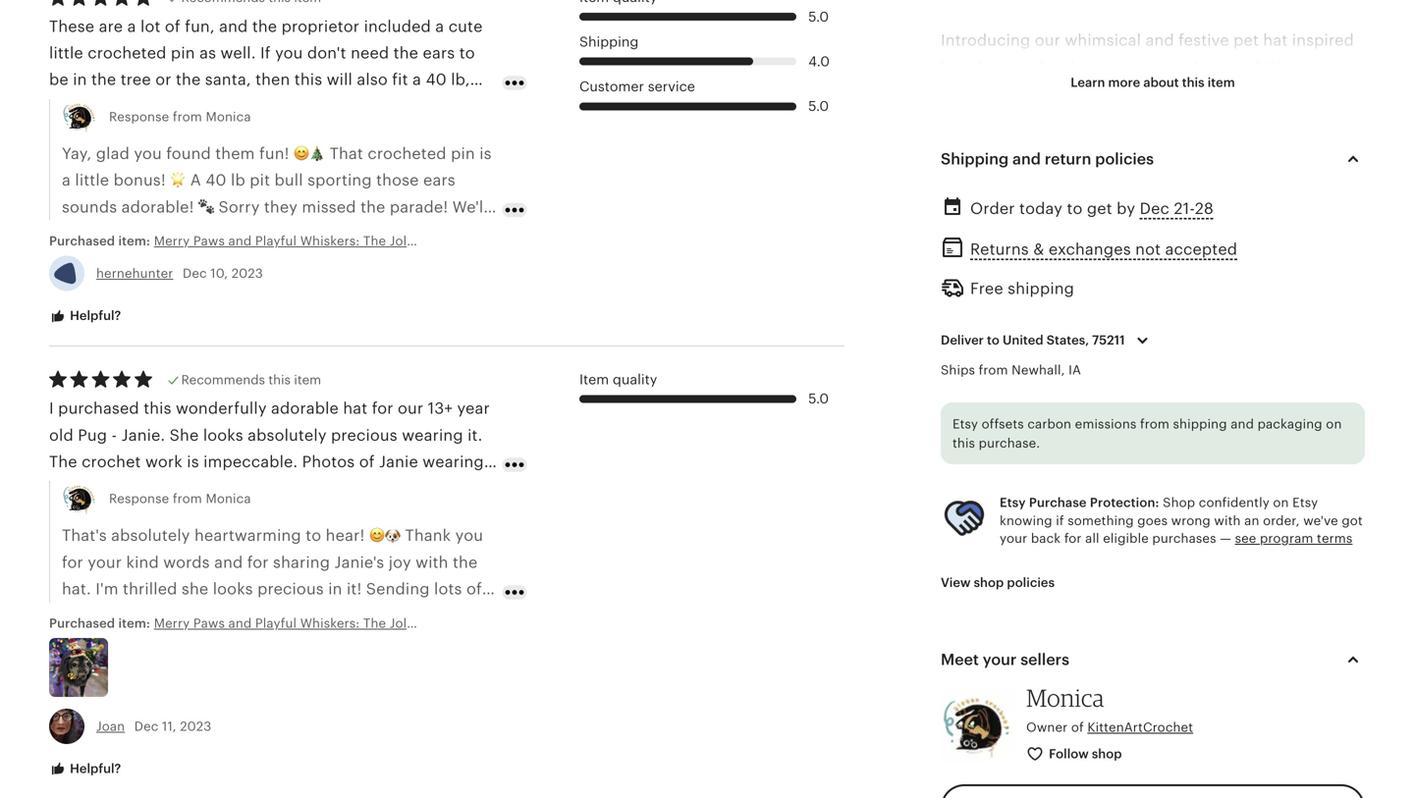 Task type: describe. For each thing, give the bounding box(es) containing it.
hat right adorable
[[343, 400, 368, 418]]

merry for 🎩❤️
[[154, 616, 190, 631]]

whiskers: for they
[[300, 234, 360, 248]]

jolly for missed
[[390, 234, 417, 248]]

bonus!
[[114, 171, 166, 189]]

love
[[62, 607, 94, 625]]

them!
[[1033, 592, 1077, 610]]

parade!
[[390, 198, 448, 216]]

and inside etsy offsets carbon emissions from shipping and packaging on this purchase.
[[1231, 417, 1254, 432]]

1 vertical spatial shop
[[961, 779, 1001, 797]]

hesitate
[[941, 566, 1002, 583]]

🌟 inside 🎅 on one side, find a jolly santa claus, spreading christmas cheer. 🎄 on the other, a vibrant green christmas tree adorned with festive ornaments. 🌟 the hat is a celebration of holiday magic with hanging christmas baubles. ✨ features:
[[941, 299, 957, 316]]

paws for adorable!
[[193, 234, 225, 248]]

10,
[[210, 266, 228, 281]]

on inside etsy offsets carbon emissions from shipping and packaging on this purchase.
[[1326, 417, 1342, 432]]

1 vertical spatial by
[[1117, 200, 1136, 218]]

4.0
[[808, 53, 830, 69]]

—
[[1220, 531, 1232, 546]]

the inside i purchased this wonderfully adorable hat for our 13+ year old pug - janie.  she looks absolutely precious wearing it. the crochet work is impeccable.  photos of janie wearing this hat definitely bring a lot of joy.  thank you. i highly recommend this hat to others.
[[49, 453, 77, 471]]

emissions
[[1075, 417, 1137, 432]]

sharing
[[273, 554, 330, 571]]

quality
[[613, 372, 657, 387]]

for down sorry
[[241, 225, 262, 243]]

looks inside the that's absolutely heartwarming to hear! 😊🐶 thank you for your kind words and for sharing janie's joy with the hat. i'm thrilled she looks precious in it! sending lots of love to janie! 🎩❤️
[[213, 581, 253, 598]]

purchased item: merry paws and playful whiskers: the jolly clown christmas pet hat! for sending
[[49, 616, 579, 631]]

and up cap at right top
[[1146, 31, 1174, 49]]

etsy offsets carbon emissions from shipping and packaging on this purchase.
[[953, 417, 1342, 451]]

hat down bring
[[179, 507, 203, 524]]

joy inside the that's absolutely heartwarming to hear! 😊🐶 thank you for your kind words and for sharing janie's joy with the hat. i'm thrilled she looks precious in it! sending lots of love to janie! 🎩❤️
[[389, 554, 411, 571]]

out.
[[1074, 566, 1104, 583]]

pin
[[451, 145, 475, 162]]

ships
[[941, 363, 975, 377]]

thank inside i purchased this wonderfully adorable hat for our 13+ year old pug - janie.  she looks absolutely precious wearing it. the crochet work is impeccable.  photos of janie wearing this hat definitely bring a lot of joy.  thank you. i highly recommend this hat to others.
[[322, 480, 368, 498]]

this inside dropdown button
[[1182, 75, 1205, 90]]

magic
[[1224, 299, 1271, 316]]

-
[[112, 427, 117, 444]]

to right happy
[[1207, 566, 1223, 583]]

they
[[264, 198, 298, 216]]

a left little
[[62, 171, 71, 189]]

crochet
[[82, 453, 141, 471]]

the right time! on the left top of page
[[363, 234, 386, 248]]

a down parade!
[[406, 225, 414, 243]]

work inside i purchased this wonderfully adorable hat for our 13+ year old pug - janie.  she looks absolutely precious wearing it. the crochet work is impeccable.  photos of janie wearing this hat definitely bring a lot of joy.  thank you. i highly recommend this hat to others.
[[145, 453, 183, 471]]

deliver to united states, 75211 button
[[926, 320, 1169, 361]]

and right cap at right top
[[1155, 58, 1184, 76]]

purchase.
[[979, 436, 1040, 451]]

and right 🎩❤️
[[228, 616, 252, 631]]

1 vertical spatial animal
[[1045, 726, 1095, 744]]

confidently
[[1199, 496, 1270, 510]]

the down 'sending'
[[363, 616, 386, 631]]

jolly for lots
[[390, 616, 417, 631]]

in inside 🌍 our commitment: whiskers & wonders is dedicated to animal protection and earth conservation. all materials used in our shop are free from animal fur or skin.
[[1267, 699, 1281, 717]]

response from monica for you
[[109, 109, 251, 124]]

that
[[330, 145, 363, 162]]

standard
[[985, 539, 1053, 557]]

holiday inside 🎅 on one side, find a jolly santa claus, spreading christmas cheer. 🎄 on the other, a vibrant green christmas tree adorned with festive ornaments. 🌟 the hat is a celebration of holiday magic with hanging christmas baubles. ✨ features:
[[1164, 299, 1219, 316]]

item
[[579, 372, 609, 387]]

monica inside monica owner of kittenartcrochet
[[1026, 683, 1105, 712]]

with right magic
[[1275, 299, 1308, 316]]

2 helpful? from the top
[[67, 762, 121, 776]]

inspired
[[1292, 31, 1354, 49]]

learn
[[1071, 75, 1105, 90]]

joan link
[[96, 719, 125, 734]]

of down pet
[[1245, 58, 1260, 76]]

we're
[[1109, 566, 1151, 583]]

shop confidently on etsy knowing if something goes wrong with an order, we've got your back for all eligible purchases —
[[1000, 496, 1363, 546]]

🎁
[[941, 459, 957, 477]]

response from monica for heartwarming
[[109, 492, 251, 506]]

for inside i purchased this wonderfully adorable hat for our 13+ year old pug - janie.  she looks absolutely precious wearing it. the crochet work is impeccable.  photos of janie wearing this hat definitely bring a lot of joy.  thank you. i highly recommend this hat to others.
[[372, 400, 393, 418]]

adorable
[[271, 400, 339, 418]]

a inside i purchased this wonderfully adorable hat for our 13+ year old pug - janie.  she looks absolutely precious wearing it. the crochet work is impeccable.  photos of janie wearing this hat definitely bring a lot of joy.  thank you. i highly recommend this hat to others.
[[231, 480, 240, 498]]

thrilled
[[123, 581, 177, 598]]

return
[[1045, 150, 1092, 168]]

ornaments.
[[1102, 272, 1189, 290]]

of right the fusion
[[1029, 58, 1044, 76]]

back
[[1031, 531, 1061, 546]]

lots
[[434, 581, 462, 598]]

patience!
[[100, 252, 172, 269]]

with down other,
[[1010, 272, 1042, 290]]

doesn't
[[1091, 539, 1147, 557]]

she
[[170, 427, 199, 444]]

0 horizontal spatial shipping
[[1008, 280, 1075, 298]]

found
[[166, 145, 211, 162]]

from up found
[[173, 109, 202, 124]]

a right other,
[[1067, 245, 1076, 263]]

christmas inside 🐱 perfect for cats and dogs with ear distances of 2.36- 2.76 inches. 🎁 ideal for holiday festivities, christmas parties, or as a unique birthday hat. 🌟 customization: if the standard size doesn't fit your beloved pet, don't hesitate to reach out. we're happy to create a custom size just for them!
[[1171, 459, 1249, 477]]

1 vertical spatial item
[[294, 372, 321, 387]]

with inside the that's absolutely heartwarming to hear! 😊🐶 thank you for your kind words and for sharing janie's joy with the hat. i'm thrilled she looks precious in it! sending lots of love to janie! 🎩❤️
[[416, 554, 448, 571]]

to left get
[[1067, 200, 1083, 218]]

pet,
[[1276, 539, 1306, 557]]

21-
[[1174, 200, 1195, 218]]

with down follow shop button
[[1005, 779, 1038, 797]]

0 vertical spatial dec
[[1140, 200, 1170, 218]]

skin.
[[1146, 726, 1181, 744]]

2 on from the top
[[961, 245, 984, 263]]

🎅 on one side, find a jolly santa claus, spreading christmas cheer. 🎄 on the other, a vibrant green christmas tree adorned with festive ornaments. 🌟 the hat is a celebration of holiday magic with hanging christmas baubles. ✨ features:
[[941, 192, 1322, 370]]

the inside the that's absolutely heartwarming to hear! 😊🐶 thank you for your kind words and for sharing janie's joy with the hat. i'm thrilled she looks precious in it! sending lots of love to janie! 🎩❤️
[[453, 554, 478, 571]]

of right lot
[[269, 480, 285, 498]]

we'll
[[452, 198, 488, 216]]

shipping inside etsy offsets carbon emissions from shipping and packaging on this purchase.
[[1173, 417, 1227, 432]]

of inside 🎅 on one side, find a jolly santa claus, spreading christmas cheer. 🎄 on the other, a vibrant green christmas tree adorned with festive ornaments. 🌟 the hat is a celebration of holiday magic with hanging christmas baubles. ✨ features:
[[1144, 299, 1159, 316]]

all
[[1085, 531, 1100, 546]]

28
[[1195, 200, 1214, 218]]

heartwarming
[[194, 527, 301, 545]]

1 5.0 from the top
[[808, 9, 829, 24]]

states,
[[1047, 333, 1089, 348]]

to inside i purchased this wonderfully adorable hat for our 13+ year old pug - janie.  she looks absolutely precious wearing it. the crochet work is impeccable.  photos of janie wearing this hat definitely bring a lot of joy.  thank you. i highly recommend this hat to others.
[[207, 507, 223, 524]]

2023 for joan dec 11, 2023
[[180, 719, 212, 734]]

program
[[1260, 531, 1314, 546]]

0 vertical spatial wearing
[[402, 427, 463, 444]]

for left cats
[[1020, 405, 1042, 423]]

pet for yay, glad you found them fun! 😊🎄 that crocheted pin is a little bonus! 🌟 a 40 lb pit bull sporting those ears sounds adorable! 🐾 sorry they missed the parade! we'll work on faster delivery for next time! thanks a bunch for your patience! 🎉
[[530, 234, 550, 248]]

🌈 design details:
[[941, 138, 1075, 156]]

for down we'll at left top
[[472, 225, 493, 243]]

item quality
[[579, 372, 657, 387]]

by inside introducing our whimsical and festive pet hat inspired by a fusion of a clown's cap and the joy of christmas! 🐾🌟
[[941, 58, 960, 76]]

0 vertical spatial i
[[49, 400, 54, 418]]

✨
[[941, 352, 957, 370]]

sending
[[366, 581, 430, 598]]

yay,
[[62, 145, 92, 162]]

from inside etsy offsets carbon emissions from shipping and packaging on this purchase.
[[1140, 417, 1170, 432]]

etsy for etsy offsets carbon emissions from shipping and packaging on this purchase.
[[953, 417, 978, 432]]

beloved
[[1210, 539, 1272, 557]]

a down pet,
[[1280, 566, 1289, 583]]

earth
[[974, 699, 1014, 717]]

your inside "dropdown button"
[[983, 651, 1017, 669]]

0 horizontal spatial size
[[941, 592, 970, 610]]

monica for you
[[206, 109, 251, 124]]

follow shop button
[[1012, 737, 1139, 773]]

wonderfully
[[176, 400, 267, 418]]

monica for heartwarming
[[206, 492, 251, 506]]

a up '🐾🌟'
[[964, 58, 973, 76]]

is inside the yay, glad you found them fun! 😊🎄 that crocheted pin is a little bonus! 🌟 a 40 lb pit bull sporting those ears sounds adorable! 🐾 sorry they missed the parade! we'll work on faster delivery for next time! thanks a bunch for your patience! 🎉
[[479, 145, 492, 162]]

free
[[970, 280, 1004, 298]]

from up the words
[[173, 492, 202, 506]]

view shop policies
[[941, 576, 1055, 590]]

🎉
[[176, 252, 192, 269]]

hat! for that's absolutely heartwarming to hear! 😊🐶 thank you for your kind words and for sharing janie's joy with the hat. i'm thrilled she looks precious in it! sending lots of love to janie! 🎩❤️
[[553, 616, 579, 631]]

the inside the yay, glad you found them fun! 😊🎄 that crocheted pin is a little bonus! 🌟 a 40 lb pit bull sporting those ears sounds adorable! 🐾 sorry they missed the parade! we'll work on faster delivery for next time! thanks a bunch for your patience! 🎉
[[361, 198, 385, 216]]

shipping for shipping
[[579, 34, 639, 50]]

free
[[969, 726, 1000, 744]]

absolutely inside the that's absolutely heartwarming to hear! 😊🐶 thank you for your kind words and for sharing janie's joy with the hat. i'm thrilled she looks precious in it! sending lots of love to janie! 🎩❤️
[[111, 527, 190, 545]]

🛒
[[941, 779, 957, 797]]

highly
[[419, 480, 466, 498]]

follow shop
[[1049, 747, 1122, 762]]

ears
[[423, 171, 456, 189]]

knowing
[[1000, 513, 1053, 528]]

ships from newhall, ia
[[941, 363, 1081, 377]]

for down "view shop policies"
[[1007, 592, 1028, 610]]

for down heartwarming
[[247, 554, 269, 571]]

1 vertical spatial wearing
[[423, 453, 484, 471]]

purchased for work
[[49, 234, 115, 248]]

service
[[648, 79, 695, 94]]

to down standard
[[1007, 566, 1022, 583]]

policies inside button
[[1007, 576, 1055, 590]]

playful for sorry
[[255, 234, 297, 248]]

yay, glad you found them fun! 😊🎄 that crocheted pin is a little bonus! 🌟 a 40 lb pit bull sporting those ears sounds adorable! 🐾 sorry they missed the parade! we'll work on faster delivery for next time! thanks a bunch for your patience! 🎉
[[62, 145, 493, 269]]

ia
[[1069, 363, 1081, 377]]

item: for on
[[118, 234, 150, 248]]

she
[[182, 581, 209, 598]]

absolutely inside i purchased this wonderfully adorable hat for our 13+ year old pug - janie.  she looks absolutely precious wearing it. the crochet work is impeccable.  photos of janie wearing this hat definitely bring a lot of joy.  thank you. i highly recommend this hat to others.
[[248, 427, 327, 444]]

shop for view shop policies
[[974, 576, 1004, 590]]

wonders
[[1029, 673, 1096, 690]]

75211
[[1092, 333, 1125, 348]]

protection
[[1274, 673, 1355, 690]]

hat inside introducing our whimsical and festive pet hat inspired by a fusion of a clown's cap and the joy of christmas! 🐾🌟
[[1263, 31, 1288, 49]]

on inside shop confidently on etsy knowing if something goes wrong with an order, we've got your back for all eligible purchases —
[[1273, 496, 1289, 510]]

from right ships
[[979, 363, 1008, 377]]

precious inside i purchased this wonderfully adorable hat for our 13+ year old pug - janie.  she looks absolutely precious wearing it. the crochet work is impeccable.  photos of janie wearing this hat definitely bring a lot of joy.  thank you. i highly recommend this hat to others.
[[331, 427, 398, 444]]

is inside 🎅 on one side, find a jolly santa claus, spreading christmas cheer. 🎄 on the other, a vibrant green christmas tree adorned with festive ornaments. 🌟 the hat is a celebration of holiday magic with hanging christmas baubles. ✨ features:
[[1022, 299, 1035, 316]]

and inside 🌍 our commitment: whiskers & wonders is dedicated to animal protection and earth conservation. all materials used in our shop are free from animal fur or skin.
[[941, 699, 970, 717]]

definitely
[[110, 480, 182, 498]]

hernehunter dec 10, 2023
[[96, 266, 263, 281]]

perfect
[[961, 405, 1016, 423]]

40
[[206, 171, 227, 189]]

clown for of
[[421, 616, 460, 631]]

photos
[[302, 453, 355, 471]]

dec for hernehunter dec 10, 2023
[[183, 266, 207, 281]]

🌟 inside the yay, glad you found them fun! 😊🎄 that crocheted pin is a little bonus! 🌟 a 40 lb pit bull sporting those ears sounds adorable! 🐾 sorry they missed the parade! we'll work on faster delivery for next time! thanks a bunch for your patience! 🎉
[[170, 171, 186, 189]]

etsy for etsy purchase protection:
[[1000, 496, 1026, 510]]

all
[[1127, 699, 1147, 717]]

1 horizontal spatial animal
[[1219, 673, 1270, 690]]

policies inside dropdown button
[[1095, 150, 1154, 168]]

to down i'm
[[98, 607, 114, 625]]

recommends this item
[[181, 372, 321, 387]]

festive inside 🎅 on one side, find a jolly santa claus, spreading christmas cheer. 🎄 on the other, a vibrant green christmas tree adorned with festive ornaments. 🌟 the hat is a celebration of holiday magic with hanging christmas baubles. ✨ features:
[[1047, 272, 1097, 290]]

this up adorable
[[268, 372, 291, 387]]

🐾
[[198, 198, 214, 216]]

1 helpful? button from the top
[[34, 298, 136, 335]]

of inside the that's absolutely heartwarming to hear! 😊🐶 thank you for your kind words and for sharing janie's joy with the hat. i'm thrilled she looks precious in it! sending lots of love to janie! 🎩❤️
[[466, 581, 482, 598]]

tree
[[1269, 245, 1299, 263]]

i purchased this wonderfully adorable hat for our 13+ year old pug - janie.  she looks absolutely precious wearing it. the crochet work is impeccable.  photos of janie wearing this hat definitely bring a lot of joy.  thank you. i highly recommend this hat to others.
[[49, 400, 490, 524]]

fur
[[1100, 726, 1121, 744]]

the inside introducing our whimsical and festive pet hat inspired by a fusion of a clown's cap and the joy of christmas! 🐾🌟
[[1189, 58, 1213, 76]]



Task type: vqa. For each thing, say whether or not it's contained in the screenshot.
"‣‣ Dimensions are approximate"
no



Task type: locate. For each thing, give the bounding box(es) containing it.
1 horizontal spatial by
[[1117, 200, 1136, 218]]

0 vertical spatial joy
[[1218, 58, 1240, 76]]

with up —
[[1214, 513, 1241, 528]]

2 horizontal spatial dec
[[1140, 200, 1170, 218]]

purchases
[[1152, 531, 1217, 546]]

and right cats
[[1082, 405, 1111, 423]]

on right 🎄
[[961, 245, 984, 263]]

whiskers: down it!
[[300, 616, 360, 631]]

shipping down other,
[[1008, 280, 1075, 298]]

1 horizontal spatial i
[[410, 480, 414, 498]]

0 vertical spatial by
[[941, 58, 960, 76]]

0 horizontal spatial shipping
[[579, 34, 639, 50]]

etsy inside shop confidently on etsy knowing if something goes wrong with an order, we've got your back for all eligible purchases —
[[1293, 496, 1318, 510]]

this up 🎁 on the right bottom
[[953, 436, 975, 451]]

delivery
[[175, 225, 236, 243]]

with inside shop confidently on etsy knowing if something goes wrong with an order, we've got your back for all eligible purchases —
[[1214, 513, 1241, 528]]

2 whiskers: from the top
[[300, 616, 360, 631]]

response up glad
[[109, 109, 169, 124]]

1 horizontal spatial joy
[[1218, 58, 1240, 76]]

see
[[1235, 531, 1257, 546]]

clown for the
[[421, 234, 460, 248]]

1 response from monica from the top
[[109, 109, 251, 124]]

if
[[941, 539, 951, 557]]

1 purchased from the top
[[49, 234, 115, 248]]

festivities,
[[1089, 459, 1167, 477]]

1 horizontal spatial policies
[[1095, 150, 1154, 168]]

in left it!
[[328, 581, 342, 598]]

0 vertical spatial holiday
[[1164, 299, 1219, 316]]

is inside i purchased this wonderfully adorable hat for our 13+ year old pug - janie.  she looks absolutely precious wearing it. the crochet work is impeccable.  photos of janie wearing this hat definitely bring a lot of joy.  thank you. i highly recommend this hat to others.
[[187, 453, 199, 471]]

shop down fur
[[1092, 747, 1122, 762]]

2 helpful? button from the top
[[34, 751, 136, 788]]

and left return
[[1013, 150, 1041, 168]]

item: down thrilled
[[118, 616, 150, 631]]

thank
[[322, 480, 368, 498], [405, 527, 451, 545]]

that's absolutely heartwarming to hear! 😊🐶 thank you for your kind words and for sharing janie's joy with the hat. i'm thrilled she looks precious in it! sending lots of love to janie! 🎩❤️
[[62, 527, 483, 625]]

0 vertical spatial festive
[[1179, 31, 1229, 49]]

0 horizontal spatial you
[[134, 145, 162, 162]]

hat. inside 🐱 perfect for cats and dogs with ear distances of 2.36- 2.76 inches. 🎁 ideal for holiday festivities, christmas parties, or as a unique birthday hat. 🌟 customization: if the standard size doesn't fit your beloved pet, don't hesitate to reach out. we're happy to create a custom size just for them!
[[1080, 486, 1109, 503]]

0 vertical spatial helpful? button
[[34, 298, 136, 335]]

adorned
[[941, 272, 1005, 290]]

etsy
[[953, 417, 978, 432], [1000, 496, 1026, 510], [1293, 496, 1318, 510]]

owner
[[1026, 720, 1068, 735]]

shipping inside dropdown button
[[941, 150, 1009, 168]]

you down the highly
[[455, 527, 483, 545]]

returns & exchanges not accepted button
[[970, 235, 1238, 264]]

1 vertical spatial shipping
[[1173, 417, 1227, 432]]

absolutely up kind at the left bottom
[[111, 527, 190, 545]]

purchased item: merry paws and playful whiskers: the jolly clown christmas pet hat! down missed
[[49, 234, 579, 248]]

to up "sharing" at left bottom
[[306, 527, 321, 545]]

features:
[[961, 352, 1032, 370]]

2 item: from the top
[[118, 616, 150, 631]]

to up materials
[[1199, 673, 1215, 690]]

conservation.
[[1018, 699, 1123, 717]]

0 vertical spatial work
[[62, 225, 99, 243]]

1 horizontal spatial shipping
[[1173, 417, 1227, 432]]

bull
[[275, 171, 303, 189]]

not
[[1136, 240, 1161, 258]]

2 pet from the top
[[530, 616, 550, 631]]

2 response from the top
[[109, 492, 169, 506]]

shipping and return policies
[[941, 150, 1154, 168]]

of left janie
[[359, 453, 375, 471]]

helpful? button down hernehunter
[[34, 298, 136, 335]]

1 jolly from the top
[[390, 234, 417, 248]]

the down free
[[961, 299, 989, 316]]

2 horizontal spatial etsy
[[1293, 496, 1318, 510]]

view details of this review photo by joan image
[[49, 638, 108, 697]]

shop for follow shop
[[1092, 747, 1122, 762]]

or right fur
[[1126, 726, 1142, 744]]

5.0 for customer service
[[808, 98, 829, 114]]

dec 21-28 button
[[1140, 195, 1214, 223]]

joy down pet
[[1218, 58, 1240, 76]]

helpful? button
[[34, 298, 136, 335], [34, 751, 136, 788]]

0 vertical spatial 5.0
[[808, 9, 829, 24]]

0 horizontal spatial 2023
[[180, 719, 212, 734]]

shop up wrong
[[1163, 496, 1195, 510]]

is inside 🌍 our commitment: whiskers & wonders is dedicated to animal protection and earth conservation. all materials used in our shop are free from animal fur or skin.
[[1101, 673, 1113, 690]]

work inside the yay, glad you found them fun! 😊🎄 that crocheted pin is a little bonus! 🌟 a 40 lb pit bull sporting those ears sounds adorable! 🐾 sorry they missed the parade! we'll work on faster delivery for next time! thanks a bunch for your patience! 🎉
[[62, 225, 99, 243]]

1 vertical spatial holiday
[[1029, 459, 1084, 477]]

for down purchase.
[[1003, 459, 1024, 477]]

🌈
[[941, 138, 957, 156]]

1 playful from the top
[[255, 234, 297, 248]]

2 horizontal spatial on
[[1326, 417, 1342, 432]]

jolly down 'sending'
[[390, 616, 417, 631]]

0 vertical spatial thank
[[322, 480, 368, 498]]

your inside shop confidently on etsy knowing if something goes wrong with an order, we've got your back for all eligible purchases —
[[1000, 531, 1028, 546]]

0 horizontal spatial precious
[[257, 581, 324, 598]]

item: for 🎩❤️
[[118, 616, 150, 631]]

5.0 for item quality
[[808, 391, 829, 407]]

merry paws and playful whiskers: the jolly clown christmas pet hat! link for lots
[[154, 615, 579, 632]]

1 response from the top
[[109, 109, 169, 124]]

sporting
[[307, 171, 372, 189]]

1 horizontal spatial absolutely
[[248, 427, 327, 444]]

1 vertical spatial or
[[1126, 726, 1142, 744]]

0 horizontal spatial item
[[294, 372, 321, 387]]

you
[[134, 145, 162, 162], [455, 527, 483, 545]]

0 vertical spatial on
[[961, 192, 984, 209]]

0 vertical spatial monica
[[206, 109, 251, 124]]

shop inside 🌍 our commitment: whiskers & wonders is dedicated to animal protection and earth conservation. all materials used in our shop are free from animal fur or skin.
[[1316, 699, 1353, 717]]

dec for joan dec 11, 2023
[[134, 719, 159, 734]]

1 vertical spatial festive
[[1047, 272, 1097, 290]]

0 vertical spatial looks
[[203, 427, 243, 444]]

🐱
[[941, 405, 957, 423]]

size down the view
[[941, 592, 970, 610]]

helpful? down joan
[[67, 762, 121, 776]]

your inside the that's absolutely heartwarming to hear! 😊🐶 thank you for your kind words and for sharing janie's joy with the hat. i'm thrilled she looks precious in it! sending lots of love to janie! 🎩❤️
[[88, 554, 122, 571]]

precious inside the that's absolutely heartwarming to hear! 😊🐶 thank you for your kind words and for sharing janie's joy with the hat. i'm thrilled she looks precious in it! sending lots of love to janie! 🎩❤️
[[257, 581, 324, 598]]

a right the find
[[1097, 192, 1105, 209]]

2.76
[[941, 432, 972, 450]]

your inside 🐱 perfect for cats and dogs with ear distances of 2.36- 2.76 inches. 🎁 ideal for holiday festivities, christmas parties, or as a unique birthday hat. 🌟 customization: if the standard size doesn't fit your beloved pet, don't hesitate to reach out. we're happy to create a custom size just for them!
[[1172, 539, 1206, 557]]

merry paws and playful whiskers: the jolly clown christmas pet hat! link for missed
[[154, 232, 579, 250]]

& inside button
[[1033, 240, 1045, 258]]

to inside 🌍 our commitment: whiskers & wonders is dedicated to animal protection and earth conservation. all materials used in our shop are free from animal fur or skin.
[[1199, 673, 1215, 690]]

looks down wonderfully
[[203, 427, 243, 444]]

in inside the that's absolutely heartwarming to hear! 😊🐶 thank you for your kind words and for sharing janie's joy with the hat. i'm thrilled she looks precious in it! sending lots of love to janie! 🎩❤️
[[328, 581, 342, 598]]

shipping and return policies button
[[923, 136, 1383, 183]]

the down old
[[49, 453, 77, 471]]

response from monica up found
[[109, 109, 251, 124]]

holiday down "ornaments." on the right top
[[1164, 299, 1219, 316]]

1 whiskers: from the top
[[300, 234, 360, 248]]

1 vertical spatial you
[[455, 527, 483, 545]]

shop inside view shop policies button
[[974, 576, 1004, 590]]

2 purchased item: merry paws and playful whiskers: the jolly clown christmas pet hat! from the top
[[49, 616, 579, 631]]

looks inside i purchased this wonderfully adorable hat for our 13+ year old pug - janie.  she looks absolutely precious wearing it. the crochet work is impeccable.  photos of janie wearing this hat definitely bring a lot of joy.  thank you. i highly recommend this hat to others.
[[203, 427, 243, 444]]

0 vertical spatial &
[[1033, 240, 1045, 258]]

to down bring
[[207, 507, 223, 524]]

to up features: on the top
[[987, 333, 1000, 348]]

green
[[1138, 245, 1183, 263]]

1 vertical spatial response
[[109, 492, 169, 506]]

this inside etsy offsets carbon emissions from shipping and packaging on this purchase.
[[953, 436, 975, 451]]

1 merry paws and playful whiskers: the jolly clown christmas pet hat! link from the top
[[154, 232, 579, 250]]

0 vertical spatial our
[[1035, 31, 1061, 49]]

from right emissions
[[1140, 417, 1170, 432]]

janie.
[[121, 427, 165, 444]]

see program terms link
[[1235, 531, 1353, 546]]

1 horizontal spatial or
[[1315, 459, 1331, 477]]

and right ear
[[1231, 417, 1254, 432]]

0 vertical spatial 🌟
[[170, 171, 186, 189]]

1 horizontal spatial size
[[1057, 539, 1086, 557]]

2 merry from the top
[[154, 616, 190, 631]]

your down sounds
[[62, 252, 96, 269]]

i'm
[[95, 581, 118, 598]]

of inside monica owner of kittenartcrochet
[[1071, 720, 1084, 735]]

1 vertical spatial policies
[[1007, 576, 1055, 590]]

or inside 🐱 perfect for cats and dogs with ear distances of 2.36- 2.76 inches. 🎁 ideal for holiday festivities, christmas parties, or as a unique birthday hat. 🌟 customization: if the standard size doesn't fit your beloved pet, don't hesitate to reach out. we're happy to create a custom size just for them!
[[1315, 459, 1331, 477]]

thank inside the that's absolutely heartwarming to hear! 😊🐶 thank you for your kind words and for sharing janie's joy with the hat. i'm thrilled she looks precious in it! sending lots of love to janie! 🎩❤️
[[405, 527, 451, 545]]

1 helpful? from the top
[[67, 309, 121, 323]]

the inside 🎅 on one side, find a jolly santa claus, spreading christmas cheer. 🎄 on the other, a vibrant green christmas tree adorned with festive ornaments. 🌟 the hat is a celebration of holiday magic with hanging christmas baubles. ✨ features:
[[988, 245, 1013, 263]]

on right "🎅"
[[961, 192, 984, 209]]

1 horizontal spatial thank
[[405, 527, 451, 545]]

0 vertical spatial precious
[[331, 427, 398, 444]]

5.0
[[808, 9, 829, 24], [808, 98, 829, 114], [808, 391, 829, 407]]

other,
[[1017, 245, 1062, 263]]

clown down the lots
[[421, 616, 460, 631]]

0 vertical spatial animal
[[1219, 673, 1270, 690]]

your up i'm
[[88, 554, 122, 571]]

cap
[[1123, 58, 1151, 76]]

1 vertical spatial shipping
[[941, 150, 1009, 168]]

or inside 🌍 our commitment: whiskers & wonders is dedicated to animal protection and earth conservation. all materials used in our shop are free from animal fur or skin.
[[1126, 726, 1142, 744]]

2 merry paws and playful whiskers: the jolly clown christmas pet hat! link from the top
[[154, 615, 579, 632]]

precious
[[331, 427, 398, 444], [257, 581, 324, 598]]

jolly down parade!
[[390, 234, 417, 248]]

hat! for yay, glad you found them fun! 😊🎄 that crocheted pin is a little bonus! 🌟 a 40 lb pit bull sporting those ears sounds adorable! 🐾 sorry they missed the parade! we'll work on faster delivery for next time! thanks a bunch for your patience! 🎉
[[553, 234, 579, 248]]

0 vertical spatial you
[[134, 145, 162, 162]]

those
[[376, 171, 419, 189]]

1 horizontal spatial precious
[[331, 427, 398, 444]]

the inside 🎅 on one side, find a jolly santa claus, spreading christmas cheer. 🎄 on the other, a vibrant green christmas tree adorned with festive ornaments. 🌟 the hat is a celebration of holiday magic with hanging christmas baubles. ✨ features:
[[961, 299, 989, 316]]

and down sorry
[[228, 234, 252, 248]]

of left the "2.36-"
[[1302, 405, 1317, 423]]

0 horizontal spatial by
[[941, 58, 960, 76]]

joan dec 11, 2023
[[96, 719, 212, 734]]

0 horizontal spatial shop
[[961, 779, 1001, 797]]

merry for on
[[154, 234, 190, 248]]

deliver to united states, 75211
[[941, 333, 1125, 348]]

2 hat! from the top
[[553, 616, 579, 631]]

hat
[[1263, 31, 1288, 49], [994, 299, 1018, 316], [343, 400, 368, 418], [81, 480, 106, 498], [179, 507, 203, 524]]

2 vertical spatial monica
[[1026, 683, 1105, 712]]

shipping for shipping and return policies
[[941, 150, 1009, 168]]

shop down protection
[[1316, 699, 1353, 717]]

the right about
[[1189, 58, 1213, 76]]

1 vertical spatial response from monica
[[109, 492, 251, 506]]

1 vertical spatial playful
[[255, 616, 297, 631]]

an
[[1245, 513, 1260, 528]]

dec left 10,
[[183, 266, 207, 281]]

2 jolly from the top
[[390, 616, 417, 631]]

0 vertical spatial response
[[109, 109, 169, 124]]

& inside 🌍 our commitment: whiskers & wonders is dedicated to animal protection and earth conservation. all materials used in our shop are free from animal fur or skin.
[[1014, 673, 1025, 690]]

0 horizontal spatial animal
[[1045, 726, 1095, 744]]

🌟 up if
[[941, 512, 957, 530]]

policies
[[1095, 150, 1154, 168], [1007, 576, 1055, 590]]

purchased
[[49, 234, 115, 248], [49, 616, 115, 631]]

with inside 🐱 perfect for cats and dogs with ear distances of 2.36- 2.76 inches. 🎁 ideal for holiday festivities, christmas parties, or as a unique birthday hat. 🌟 customization: if the standard size doesn't fit your beloved pet, don't hesitate to reach out. we're happy to create a custom size just for them!
[[1158, 405, 1191, 423]]

shop right 🛒
[[961, 779, 1001, 797]]

shop up just
[[974, 576, 1004, 590]]

for
[[241, 225, 262, 243], [472, 225, 493, 243], [372, 400, 393, 418], [1020, 405, 1042, 423], [1003, 459, 1024, 477], [1064, 531, 1082, 546], [62, 554, 83, 571], [247, 554, 269, 571], [1007, 592, 1028, 610]]

spreading
[[1245, 192, 1322, 209]]

1 vertical spatial merry paws and playful whiskers: the jolly clown christmas pet hat! link
[[154, 615, 579, 632]]

1 vertical spatial whiskers:
[[300, 616, 360, 631]]

you inside the yay, glad you found them fun! 😊🎄 that crocheted pin is a little bonus! 🌟 a 40 lb pit bull sporting those ears sounds adorable! 🐾 sorry they missed the parade! we'll work on faster delivery for next time! thanks a bunch for your patience! 🎉
[[134, 145, 162, 162]]

paws for precious
[[193, 616, 225, 631]]

0 vertical spatial clown
[[421, 234, 460, 248]]

2 paws from the top
[[193, 616, 225, 631]]

1 item: from the top
[[118, 234, 150, 248]]

2 playful from the top
[[255, 616, 297, 631]]

0 horizontal spatial holiday
[[1029, 459, 1084, 477]]

you.
[[372, 480, 405, 498]]

with left ear
[[1158, 405, 1191, 423]]

merry paws and playful whiskers: the jolly clown christmas pet hat! link
[[154, 232, 579, 250], [154, 615, 579, 632]]

shop
[[1163, 496, 1195, 510], [961, 779, 1001, 797]]

2 response from monica from the top
[[109, 492, 251, 506]]

and inside 🐱 perfect for cats and dogs with ear distances of 2.36- 2.76 inches. 🎁 ideal for holiday festivities, christmas parties, or as a unique birthday hat. 🌟 customization: if the standard size doesn't fit your beloved pet, don't hesitate to reach out. we're happy to create a custom size just for them!
[[1082, 405, 1111, 423]]

this up janie.
[[144, 400, 171, 418]]

1 merry from the top
[[154, 234, 190, 248]]

the inside 🐱 perfect for cats and dogs with ear distances of 2.36- 2.76 inches. 🎁 ideal for holiday festivities, christmas parties, or as a unique birthday hat. 🌟 customization: if the standard size doesn't fit your beloved pet, don't hesitate to reach out. we're happy to create a custom size just for them!
[[956, 539, 981, 557]]

whiskers: for sending
[[300, 616, 360, 631]]

pet
[[530, 234, 550, 248], [530, 616, 550, 631]]

holiday inside 🐱 perfect for cats and dogs with ear distances of 2.36- 2.76 inches. 🎁 ideal for holiday festivities, christmas parties, or as a unique birthday hat. 🌟 customization: if the standard size doesn't fit your beloved pet, don't hesitate to reach out. we're happy to create a custom size just for them!
[[1029, 459, 1084, 477]]

today
[[1020, 200, 1063, 218]]

in
[[328, 581, 342, 598], [1267, 699, 1281, 717]]

0 horizontal spatial or
[[1126, 726, 1142, 744]]

1 vertical spatial joy
[[389, 554, 411, 571]]

shop inside follow shop button
[[1092, 747, 1122, 762]]

2 horizontal spatial our
[[1286, 699, 1311, 717]]

hat up recommend
[[81, 480, 106, 498]]

design
[[961, 138, 1014, 156]]

and inside dropdown button
[[1013, 150, 1041, 168]]

hat inside 🎅 on one side, find a jolly santa claus, spreading christmas cheer. 🎄 on the other, a vibrant green christmas tree adorned with festive ornaments. 🌟 the hat is a celebration of holiday magic with hanging christmas baubles. ✨ features:
[[994, 299, 1018, 316]]

🌟 inside 🐱 perfect for cats and dogs with ear distances of 2.36- 2.76 inches. 🎁 ideal for holiday festivities, christmas parties, or as a unique birthday hat. 🌟 customization: if the standard size doesn't fit your beloved pet, don't hesitate to reach out. we're happy to create a custom size just for them!
[[941, 512, 957, 530]]

shipping right dogs
[[1173, 417, 1227, 432]]

1 vertical spatial item:
[[118, 616, 150, 631]]

helpful? down hernehunter link
[[67, 309, 121, 323]]

🐾🌟
[[941, 85, 973, 103]]

1 vertical spatial 2023
[[180, 719, 212, 734]]

1 horizontal spatial holiday
[[1164, 299, 1219, 316]]

meet your sellers button
[[923, 636, 1383, 683]]

to inside deliver to united states, 75211 dropdown button
[[987, 333, 1000, 348]]

shop inside shop confidently on etsy knowing if something goes wrong with an order, we've got your back for all eligible purchases —
[[1163, 496, 1195, 510]]

and up are
[[941, 699, 970, 717]]

this down the definitely at bottom
[[146, 507, 174, 524]]

fun!
[[259, 145, 289, 162]]

item inside dropdown button
[[1208, 75, 1235, 90]]

response down crochet
[[109, 492, 169, 506]]

faster
[[127, 225, 171, 243]]

merry
[[154, 234, 190, 248], [154, 616, 190, 631]]

of right the lots
[[466, 581, 482, 598]]

helpful? button down joan
[[34, 751, 136, 788]]

1 hat! from the top
[[553, 234, 579, 248]]

a left clown's on the top of the page
[[1049, 58, 1057, 76]]

is right pin
[[479, 145, 492, 162]]

sounds
[[62, 198, 117, 216]]

1 clown from the top
[[421, 234, 460, 248]]

is right wonders
[[1101, 673, 1113, 690]]

recommends
[[181, 372, 265, 387]]

1 horizontal spatial shop
[[1092, 747, 1122, 762]]

them
[[215, 145, 255, 162]]

1 vertical spatial shop
[[1316, 699, 1353, 717]]

response for glad
[[109, 109, 169, 124]]

festive
[[1179, 31, 1229, 49], [1047, 272, 1097, 290]]

0 vertical spatial merry
[[154, 234, 190, 248]]

1 vertical spatial work
[[145, 453, 183, 471]]

purchased item: merry paws and playful whiskers: the jolly clown christmas pet hat! down it!
[[49, 616, 579, 631]]

free shipping
[[970, 280, 1075, 298]]

0 vertical spatial purchased
[[49, 234, 115, 248]]

a down 🎁 on the right bottom
[[941, 486, 950, 503]]

2023 right 11,
[[180, 719, 212, 734]]

for inside shop confidently on etsy knowing if something goes wrong with an order, we've got your back for all eligible purchases —
[[1064, 531, 1082, 546]]

shipping up customer
[[579, 34, 639, 50]]

policies up jolly
[[1095, 150, 1154, 168]]

happy
[[1155, 566, 1203, 583]]

0 vertical spatial in
[[328, 581, 342, 598]]

purchase
[[1029, 496, 1087, 510]]

0 vertical spatial jolly
[[390, 234, 417, 248]]

by
[[941, 58, 960, 76], [1117, 200, 1136, 218]]

deliver
[[941, 333, 984, 348]]

pet for that's absolutely heartwarming to hear! 😊🐶 thank you for your kind words and for sharing janie's joy with the hat. i'm thrilled she looks precious in it! sending lots of love to janie! 🎩❤️
[[530, 616, 550, 631]]

1 on from the top
[[961, 192, 984, 209]]

playful for it!
[[255, 616, 297, 631]]

janie
[[379, 453, 418, 471]]

0 horizontal spatial joy
[[389, 554, 411, 571]]

0 horizontal spatial absolutely
[[111, 527, 190, 545]]

our inside 🌍 our commitment: whiskers & wonders is dedicated to animal protection and earth conservation. all materials used in our shop are free from animal fur or skin.
[[1286, 699, 1311, 717]]

of down "ornaments." on the right top
[[1144, 299, 1159, 316]]

you inside the that's absolutely heartwarming to hear! 😊🐶 thank you for your kind words and for sharing janie's joy with the hat. i'm thrilled she looks precious in it! sending lots of love to janie! 🎩❤️
[[455, 527, 483, 545]]

from inside 🌍 our commitment: whiskers & wonders is dedicated to animal protection and earth conservation. all materials used in our shop are free from animal fur or skin.
[[1004, 726, 1040, 744]]

order today to get by dec 21-28
[[970, 200, 1214, 218]]

0 vertical spatial purchased item: merry paws and playful whiskers: the jolly clown christmas pet hat!
[[49, 234, 579, 248]]

merry paws and playful whiskers: the jolly clown christmas pet hat! link down it!
[[154, 615, 579, 632]]

dec left 11,
[[134, 719, 159, 734]]

precious up janie
[[331, 427, 398, 444]]

just
[[975, 592, 1002, 610]]

our inside introducing our whimsical and festive pet hat inspired by a fusion of a clown's cap and the joy of christmas! 🐾🌟
[[1035, 31, 1061, 49]]

absolutely down adorable
[[248, 427, 327, 444]]

1 vertical spatial hat!
[[553, 616, 579, 631]]

0 vertical spatial shipping
[[1008, 280, 1075, 298]]

festive left pet
[[1179, 31, 1229, 49]]

0 vertical spatial or
[[1315, 459, 1331, 477]]

a down free shipping
[[1039, 299, 1048, 316]]

ideal
[[961, 459, 999, 477]]

1 vertical spatial merry
[[154, 616, 190, 631]]

1 vertical spatial purchased item: merry paws and playful whiskers: the jolly clown christmas pet hat!
[[49, 616, 579, 631]]

purchased item: merry paws and playful whiskers: the jolly clown christmas pet hat! for they
[[49, 234, 579, 248]]

by right get
[[1117, 200, 1136, 218]]

0 vertical spatial pet
[[530, 234, 550, 248]]

1 horizontal spatial hat.
[[1080, 486, 1109, 503]]

your inside the yay, glad you found them fun! 😊🎄 that crocheted pin is a little bonus! 🌟 a 40 lb pit bull sporting those ears sounds adorable! 🐾 sorry they missed the parade! we'll work on faster delivery for next time! thanks a bunch for your patience! 🎉
[[62, 252, 96, 269]]

is down she
[[187, 453, 199, 471]]

2 5.0 from the top
[[808, 98, 829, 114]]

kind
[[126, 554, 159, 571]]

0 horizontal spatial thank
[[322, 480, 368, 498]]

2 purchased from the top
[[49, 616, 115, 631]]

2 vertical spatial our
[[1286, 699, 1311, 717]]

ear
[[1195, 405, 1219, 423]]

this up recommend
[[49, 480, 77, 498]]

0 horizontal spatial dec
[[134, 719, 159, 734]]

looks
[[203, 427, 243, 444], [213, 581, 253, 598]]

pug
[[78, 427, 107, 444]]

policies up them!
[[1007, 576, 1055, 590]]

on
[[961, 192, 984, 209], [961, 245, 984, 263]]

our inside i purchased this wonderfully adorable hat for our 13+ year old pug - janie.  she looks absolutely precious wearing it. the crochet work is impeccable.  photos of janie wearing this hat definitely bring a lot of joy.  thank you. i highly recommend this hat to others.
[[398, 400, 424, 418]]

purchased down i'm
[[49, 616, 115, 631]]

the
[[1189, 58, 1213, 76], [361, 198, 385, 216], [988, 245, 1013, 263], [956, 539, 981, 557], [453, 554, 478, 571]]

1 vertical spatial our
[[398, 400, 424, 418]]

& down meet your sellers
[[1014, 673, 1025, 690]]

3 5.0 from the top
[[808, 391, 829, 407]]

0 horizontal spatial etsy
[[953, 417, 978, 432]]

1 pet from the top
[[530, 234, 550, 248]]

1 vertical spatial paws
[[193, 616, 225, 631]]

2023 for hernehunter dec 10, 2023
[[232, 266, 263, 281]]

2 vertical spatial 5.0
[[808, 391, 829, 407]]

response for absolutely
[[109, 492, 169, 506]]

monica image
[[941, 689, 1015, 763]]

hat right pet
[[1263, 31, 1288, 49]]

& down the cheer.
[[1033, 240, 1045, 258]]

2 clown from the top
[[421, 616, 460, 631]]

protection:
[[1090, 496, 1159, 510]]

1 horizontal spatial shipping
[[941, 150, 1009, 168]]

hat. inside the that's absolutely heartwarming to hear! 😊🐶 thank you for your kind words and for sharing janie's joy with the hat. i'm thrilled she looks precious in it! sending lots of love to janie! 🎩❤️
[[62, 581, 91, 598]]

precious down "sharing" at left bottom
[[257, 581, 324, 598]]

1 vertical spatial dec
[[183, 266, 207, 281]]

etsy up we've
[[1293, 496, 1318, 510]]

others.
[[227, 507, 281, 524]]

confidence:
[[1043, 779, 1137, 797]]

joy.
[[289, 480, 318, 498]]

size down if
[[1057, 539, 1086, 557]]

0 vertical spatial shipping
[[579, 34, 639, 50]]

1 purchased item: merry paws and playful whiskers: the jolly clown christmas pet hat! from the top
[[49, 234, 579, 248]]

next
[[267, 225, 300, 243]]

returns
[[970, 240, 1029, 258]]

united
[[1003, 333, 1044, 348]]

for down that's on the left bottom of the page
[[62, 554, 83, 571]]

little
[[75, 171, 109, 189]]

0 horizontal spatial in
[[328, 581, 342, 598]]

joy inside introducing our whimsical and festive pet hat inspired by a fusion of a clown's cap and the joy of christmas! 🐾🌟
[[1218, 58, 1240, 76]]

0 vertical spatial size
[[1057, 539, 1086, 557]]

1 vertical spatial jolly
[[390, 616, 417, 631]]

from
[[173, 109, 202, 124], [979, 363, 1008, 377], [1140, 417, 1170, 432], [173, 492, 202, 506], [1004, 726, 1040, 744]]

hat down free shipping
[[994, 299, 1018, 316]]

used
[[1226, 699, 1263, 717]]

0 vertical spatial shop
[[974, 576, 1004, 590]]

1 paws from the top
[[193, 234, 225, 248]]

on inside the yay, glad you found them fun! 😊🎄 that crocheted pin is a little bonus! 🌟 a 40 lb pit bull sporting those ears sounds adorable! 🐾 sorry they missed the parade! we'll work on faster delivery for next time! thanks a bunch for your patience! 🎉
[[103, 225, 123, 243]]

0 vertical spatial helpful?
[[67, 309, 121, 323]]

🌟 left a
[[170, 171, 186, 189]]

merry paws and playful whiskers: the jolly clown christmas pet hat! link down missed
[[154, 232, 579, 250]]

work up the definitely at bottom
[[145, 453, 183, 471]]

1 vertical spatial in
[[1267, 699, 1281, 717]]

learn more about this item
[[1071, 75, 1235, 90]]

etsy inside etsy offsets carbon emissions from shipping and packaging on this purchase.
[[953, 417, 978, 432]]

of inside 🐱 perfect for cats and dogs with ear distances of 2.36- 2.76 inches. 🎁 ideal for holiday festivities, christmas parties, or as a unique birthday hat. 🌟 customization: if the standard size doesn't fit your beloved pet, don't hesitate to reach out. we're happy to create a custom size just for them!
[[1302, 405, 1317, 423]]

hat. up something at the bottom of page
[[1080, 486, 1109, 503]]

festive inside introducing our whimsical and festive pet hat inspired by a fusion of a clown's cap and the joy of christmas! 🐾🌟
[[1179, 31, 1229, 49]]

1 vertical spatial purchased
[[49, 616, 115, 631]]

1 vertical spatial monica
[[206, 492, 251, 506]]

purchased for janie!
[[49, 616, 115, 631]]

1 vertical spatial precious
[[257, 581, 324, 598]]

and inside the that's absolutely heartwarming to hear! 😊🐶 thank you for your kind words and for sharing janie's joy with the hat. i'm thrilled she looks precious in it! sending lots of love to janie! 🎩❤️
[[214, 554, 243, 571]]



